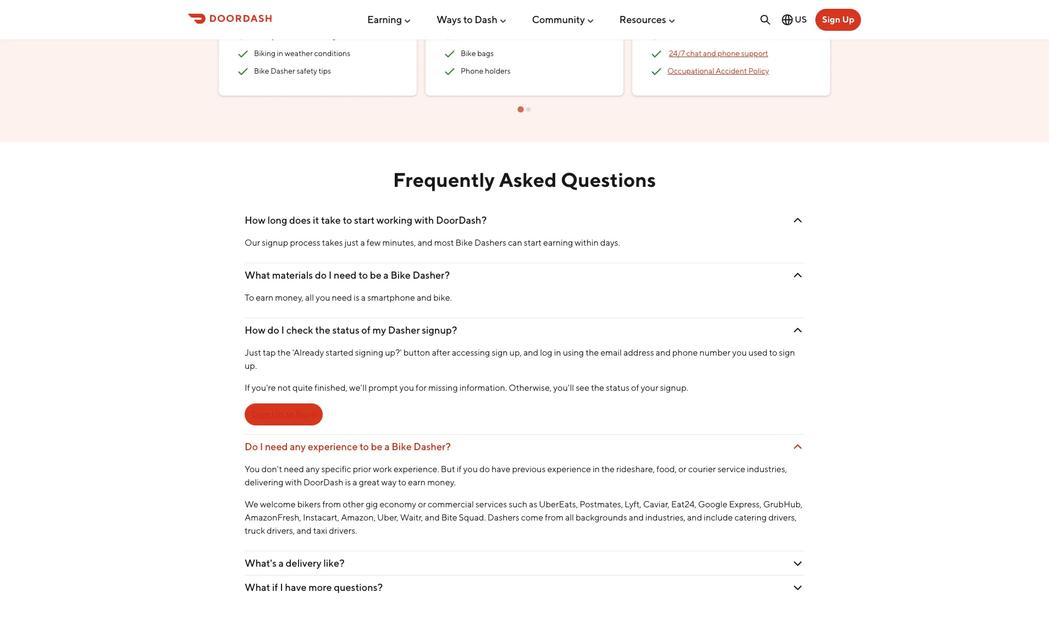 Task type: vqa. For each thing, say whether or not it's contained in the screenshot.
the tips
yes



Task type: describe. For each thing, give the bounding box(es) containing it.
include
[[704, 513, 733, 523]]

how for how do i check the status of my dasher signup?
[[245, 325, 266, 336]]

earning
[[367, 14, 402, 25]]

24/7
[[669, 49, 685, 58]]

address
[[624, 348, 654, 358]]

need up don't
[[265, 441, 288, 453]]

questions
[[561, 168, 656, 191]]

food,
[[657, 464, 677, 475]]

0 horizontal spatial dash
[[296, 409, 316, 420]]

chevron down image for signup?
[[792, 324, 805, 337]]

us
[[795, 14, 807, 25]]

0 horizontal spatial drivers,
[[267, 526, 295, 536]]

ways
[[437, 14, 462, 25]]

or inside we welcome bikers from other gig economy or commercial services such as ubereats, postmates, lyft, caviar, eat24, google express, grubhub, amazonfresh, instacart, amazon, uber, waitr, and bite squad. dashers come from all backgrounds and industries, and include catering drivers, truck drivers, and taxi drivers.
[[418, 500, 426, 510]]

0 horizontal spatial experience
[[308, 441, 358, 453]]

used
[[749, 348, 768, 358]]

safety
[[254, 31, 276, 40]]

delivering
[[245, 478, 284, 488]]

sign up button
[[816, 9, 861, 31]]

chevron down image for do i need any experience to be a bike dasher?
[[792, 440, 805, 454]]

need down "what materials do i need to be a bike dasher?"
[[332, 293, 352, 303]]

asked
[[499, 168, 557, 191]]

and left taxi
[[297, 526, 312, 536]]

money.
[[428, 478, 456, 488]]

materials
[[272, 270, 313, 281]]

you left for
[[400, 383, 414, 393]]

biking in weather conditions
[[254, 49, 351, 58]]

select a slide to show tab list
[[215, 104, 835, 113]]

sign for sign up
[[823, 14, 841, 25]]

a right what's
[[279, 558, 284, 569]]

to down not
[[285, 409, 294, 420]]

using
[[563, 348, 584, 358]]

long
[[268, 215, 287, 226]]

takes
[[322, 238, 343, 248]]

with inside you don't need any specific prior work experience. but if you do have previous experience in the rideshare, food, or courier service industries, delivering with doordash is a great way to earn money.
[[285, 478, 302, 488]]

it
[[313, 215, 319, 226]]

for
[[416, 383, 427, 393]]

and right address
[[656, 348, 671, 358]]

don't
[[262, 464, 282, 475]]

smartphone
[[368, 293, 415, 303]]

not
[[278, 383, 291, 393]]

specific
[[322, 464, 351, 475]]

way
[[381, 478, 397, 488]]

or inside you don't need any specific prior work experience. but if you do have previous experience in the rideshare, food, or courier service industries, delivering with doordash is a great way to earn money.
[[679, 464, 687, 475]]

what materials do i need to be a bike dasher?
[[245, 270, 450, 281]]

waitr,
[[400, 513, 423, 523]]

to inside the 'tips to learn about:'
[[237, 10, 244, 19]]

chevron down image for dasher?
[[792, 269, 805, 282]]

amazon,
[[341, 513, 376, 523]]

helmets
[[461, 31, 490, 40]]

log
[[540, 348, 553, 358]]

safety
[[297, 67, 317, 75]]

services
[[476, 500, 507, 510]]

to inside you don't need any specific prior work experience. but if you do have previous experience in the rideshare, food, or courier service industries, delivering with doordash is a great way to earn money.
[[398, 478, 407, 488]]

the right the see
[[591, 383, 605, 393]]

minutes,
[[383, 238, 416, 248]]

but
[[441, 464, 455, 475]]

you'll
[[554, 383, 574, 393]]

days.
[[601, 238, 620, 248]]

like the below, and more!
[[443, 0, 596, 19]]

rideshare,
[[617, 464, 655, 475]]

a inside you don't need any specific prior work experience. but if you do have previous experience in the rideshare, food, or courier service industries, delivering with doordash is a great way to earn money.
[[353, 478, 357, 488]]

to up 'prior'
[[360, 441, 369, 453]]

how for how long does it take to start working with doordash?
[[245, 215, 266, 226]]

experience inside you don't need any specific prior work experience. but if you do have previous experience in the rideshare, food, or courier service industries, delivering with doordash is a great way to earn money.
[[548, 464, 591, 475]]

community
[[532, 14, 585, 25]]

bike up experience.
[[392, 441, 412, 453]]

check
[[286, 325, 313, 336]]

accessing
[[452, 348, 490, 358]]

what's a delivery like?
[[245, 558, 345, 569]]

and down lyft,
[[629, 513, 644, 523]]

bike bags
[[461, 49, 495, 58]]

our signup process takes just a few minutes, and most bike dashers can start earning within days.
[[245, 238, 620, 248]]

you inside the just tap the 'already started signing up?' button after accessing sign up, and log in using the email address and phone number you used to sign up.
[[733, 348, 747, 358]]

previous
[[512, 464, 546, 475]]

1 horizontal spatial do
[[315, 270, 327, 281]]

up.
[[245, 361, 257, 371]]

in inside you don't need any specific prior work experience. but if you do have previous experience in the rideshare, food, or courier service industries, delivering with doordash is a great way to earn money.
[[593, 464, 600, 475]]

like
[[571, 0, 583, 8]]

1 vertical spatial if
[[272, 582, 278, 594]]

started
[[326, 348, 354, 358]]

to up helmets
[[464, 14, 473, 25]]

prompt
[[369, 383, 398, 393]]

such
[[509, 500, 528, 510]]

1 vertical spatial with
[[415, 215, 434, 226]]

lyft,
[[625, 500, 642, 510]]

you down "what materials do i need to be a bike dasher?"
[[316, 293, 330, 303]]

commercial
[[428, 500, 474, 510]]

with inside the know before you go region
[[277, 31, 292, 40]]

1 horizontal spatial of
[[631, 383, 639, 393]]

prior
[[353, 464, 371, 475]]

and left "bike."
[[417, 293, 432, 303]]

1 vertical spatial start
[[524, 238, 542, 248]]

the right tap
[[278, 348, 291, 358]]

support
[[742, 49, 769, 58]]

what for what if i have more questions?
[[245, 582, 270, 594]]

1 vertical spatial from
[[545, 513, 564, 523]]

gig
[[366, 500, 378, 510]]

0 horizontal spatial of
[[362, 325, 371, 336]]

up?'
[[385, 348, 402, 358]]

0 horizontal spatial earn
[[256, 293, 274, 303]]

phone inside the know before you go region
[[718, 49, 740, 58]]

a down "what materials do i need to be a bike dasher?"
[[361, 293, 366, 303]]

google
[[699, 500, 728, 510]]

know before you go region
[[215, 0, 1050, 113]]

truck
[[245, 526, 265, 536]]

is inside you don't need any specific prior work experience. but if you do have previous experience in the rideshare, food, or courier service industries, delivering with doordash is a great way to earn money.
[[345, 478, 351, 488]]

after
[[432, 348, 450, 358]]

other
[[343, 500, 364, 510]]

earning link
[[367, 9, 412, 30]]

and right chat
[[703, 49, 716, 58]]

'already
[[292, 348, 324, 358]]

24/7 chat and phone support link
[[669, 49, 769, 58]]

and down eat24, at the bottom right of page
[[688, 513, 702, 523]]

ways to dash link
[[437, 9, 508, 30]]

the inside you don't need any specific prior work experience. but if you do have previous experience in the rideshare, food, or courier service industries, delivering with doordash is a great way to earn money.
[[602, 464, 615, 475]]

we welcome bikers from other gig economy or commercial services such as ubereats, postmates, lyft, caviar, eat24, google express, grubhub, amazonfresh, instacart, amazon, uber, waitr, and bite squad. dashers come from all backgrounds and industries, and include catering drivers, truck drivers, and taxi drivers.
[[245, 500, 803, 536]]

bike.
[[434, 293, 452, 303]]

earn inside you don't need any specific prior work experience. but if you do have previous experience in the rideshare, food, or courier service industries, delivering with doordash is a great way to earn money.
[[408, 478, 426, 488]]

phone holders
[[461, 67, 511, 75]]

do i need any experience to be a bike dasher?
[[245, 441, 451, 453]]

i right the do
[[260, 441, 263, 453]]

community link
[[532, 9, 595, 30]]

a up smartphone
[[384, 270, 389, 281]]

24/7 chat and phone support
[[669, 49, 769, 58]]

you
[[245, 464, 260, 475]]

phone inside the just tap the 'already started signing up?' button after accessing sign up, and log in using the email address and phone number you used to sign up.
[[673, 348, 698, 358]]

how do i check the status of my dasher signup?
[[245, 325, 457, 336]]

can
[[508, 238, 522, 248]]

i down what's a delivery like?
[[280, 582, 283, 594]]

working
[[377, 215, 413, 226]]

resources
[[620, 14, 667, 25]]

1 vertical spatial dasher
[[388, 325, 420, 336]]

finished,
[[315, 383, 348, 393]]

welcome
[[260, 500, 296, 510]]

the right using at the bottom right of page
[[586, 348, 599, 358]]

the right check
[[315, 325, 331, 336]]

bags
[[478, 49, 494, 58]]

see
[[576, 383, 590, 393]]

we'll
[[349, 383, 367, 393]]

0 vertical spatial start
[[354, 215, 375, 226]]

frequently asked questions
[[393, 168, 656, 191]]



Task type: locate. For each thing, give the bounding box(es) containing it.
2 chevron down image from the top
[[792, 440, 805, 454]]

start up few
[[354, 215, 375, 226]]

2 horizontal spatial do
[[480, 464, 490, 475]]

all right money,
[[305, 293, 314, 303]]

1 sign from the left
[[492, 348, 508, 358]]

or right the "food,"
[[679, 464, 687, 475]]

i up to earn money, all you need is a smartphone and bike.
[[329, 270, 332, 281]]

frequently
[[393, 168, 495, 191]]

any for experience
[[290, 441, 306, 453]]

bike up smartphone
[[391, 270, 411, 281]]

status
[[332, 325, 360, 336], [606, 383, 630, 393]]

check mark image left bike bags
[[443, 47, 457, 60]]

from up instacart,
[[323, 500, 341, 510]]

0 horizontal spatial all
[[305, 293, 314, 303]]

to right way
[[398, 478, 407, 488]]

earn right to
[[256, 293, 274, 303]]

have inside you don't need any specific prior work experience. but if you do have previous experience in the rideshare, food, or courier service industries, delivering with doordash is a great way to earn money.
[[492, 464, 511, 475]]

all
[[305, 293, 314, 303], [565, 513, 574, 523]]

0 vertical spatial of
[[362, 325, 371, 336]]

to earn money, all you need is a smartphone and bike.
[[245, 293, 455, 303]]

1 horizontal spatial drivers,
[[769, 513, 797, 523]]

otherwise,
[[509, 383, 552, 393]]

i
[[329, 270, 332, 281], [281, 325, 284, 336], [260, 441, 263, 453], [280, 582, 283, 594]]

what down what's
[[245, 582, 270, 594]]

1 vertical spatial phone
[[673, 348, 698, 358]]

status left your
[[606, 383, 630, 393]]

up down not
[[271, 409, 284, 420]]

1 horizontal spatial in
[[554, 348, 561, 358]]

be up work
[[371, 441, 383, 453]]

check mark image left 'bike dasher safety tips'
[[237, 65, 250, 78]]

and inside like the below, and more!
[[467, 10, 480, 19]]

chevron down image for what if i have more questions?
[[792, 581, 805, 594]]

and right up,
[[524, 348, 539, 358]]

experience.
[[394, 464, 439, 475]]

0 vertical spatial dasher
[[271, 67, 295, 75]]

chevron down image for what's a delivery like?
[[792, 557, 805, 570]]

tips up earning link
[[385, 0, 398, 8]]

from down ubereats,
[[545, 513, 564, 523]]

how long does it take to start working with doordash?
[[245, 215, 487, 226]]

drivers, down amazonfresh,
[[267, 526, 295, 536]]

you left used
[[733, 348, 747, 358]]

any inside you don't need any specific prior work experience. but if you do have previous experience in the rideshare, food, or courier service industries, delivering with doordash is a great way to earn money.
[[306, 464, 320, 475]]

industries, inside you don't need any specific prior work experience. but if you do have previous experience in the rideshare, food, or courier service industries, delivering with doordash is a great way to earn money.
[[747, 464, 788, 475]]

dasher? up "bike."
[[413, 270, 450, 281]]

bite
[[442, 513, 457, 523]]

tips to learn about:
[[237, 0, 398, 19]]

with
[[277, 31, 292, 40], [415, 215, 434, 226], [285, 478, 302, 488]]

0 horizontal spatial dasher
[[271, 67, 295, 75]]

chevron down image
[[792, 214, 805, 227], [792, 440, 805, 454], [792, 557, 805, 570], [792, 581, 805, 594]]

0 horizontal spatial tips
[[319, 67, 331, 75]]

1 horizontal spatial all
[[565, 513, 574, 523]]

check mark image
[[443, 30, 457, 43], [443, 47, 457, 60], [650, 47, 663, 60], [237, 65, 250, 78]]

and left more!
[[467, 10, 480, 19]]

experience up specific
[[308, 441, 358, 453]]

have left previous
[[492, 464, 511, 475]]

2 vertical spatial do
[[480, 464, 490, 475]]

dashers down the services
[[488, 513, 520, 523]]

in right log at the bottom of page
[[554, 348, 561, 358]]

uber,
[[377, 513, 399, 523]]

what for what materials do i need to be a bike dasher?
[[245, 270, 270, 281]]

our
[[245, 238, 260, 248]]

and left most
[[418, 238, 433, 248]]

start right can in the top left of the page
[[524, 238, 542, 248]]

1 vertical spatial all
[[565, 513, 574, 523]]

to left learn
[[237, 10, 244, 19]]

2 vertical spatial with
[[285, 478, 302, 488]]

ways to dash
[[437, 14, 498, 25]]

economy
[[380, 500, 417, 510]]

with up bikers
[[285, 478, 302, 488]]

0 horizontal spatial sign
[[492, 348, 508, 358]]

1 horizontal spatial tips
[[385, 0, 398, 8]]

0 vertical spatial status
[[332, 325, 360, 336]]

1 vertical spatial do
[[268, 325, 279, 336]]

dash up helmets
[[475, 14, 498, 25]]

i left check
[[281, 325, 284, 336]]

to right take
[[343, 215, 352, 226]]

to up to earn money, all you need is a smartphone and bike.
[[359, 270, 368, 281]]

chat
[[687, 49, 702, 58]]

and left bite
[[425, 513, 440, 523]]

dasher? for what materials do i need to be a bike dasher?
[[413, 270, 450, 281]]

0 horizontal spatial phone
[[673, 348, 698, 358]]

policy
[[749, 67, 769, 75]]

0 vertical spatial all
[[305, 293, 314, 303]]

if inside you don't need any specific prior work experience. but if you do have previous experience in the rideshare, food, or courier service industries, delivering with doordash is a great way to earn money.
[[457, 464, 462, 475]]

1 vertical spatial what
[[245, 582, 270, 594]]

the left the rideshare,
[[602, 464, 615, 475]]

2 vertical spatial in
[[593, 464, 600, 475]]

0 vertical spatial or
[[679, 464, 687, 475]]

backgrounds
[[576, 513, 627, 523]]

1 horizontal spatial status
[[606, 383, 630, 393]]

1 vertical spatial tips
[[319, 67, 331, 75]]

0 vertical spatial up
[[843, 14, 855, 25]]

0 vertical spatial what
[[245, 270, 270, 281]]

0 horizontal spatial in
[[277, 49, 283, 58]]

the right "like"
[[584, 0, 596, 8]]

how up just
[[245, 325, 266, 336]]

dashing
[[309, 31, 337, 40]]

is down "what materials do i need to be a bike dasher?"
[[354, 293, 360, 303]]

any up the "doordash"
[[306, 464, 320, 475]]

1 vertical spatial of
[[631, 383, 639, 393]]

1 vertical spatial status
[[606, 383, 630, 393]]

sign
[[492, 348, 508, 358], [779, 348, 795, 358]]

1 vertical spatial dashers
[[488, 513, 520, 523]]

like?
[[324, 558, 345, 569]]

with up the our signup process takes just a few minutes, and most bike dashers can start earning within days.
[[415, 215, 434, 226]]

about:
[[264, 10, 286, 19]]

bike down the biking at the left top of page
[[254, 67, 269, 75]]

2 what from the top
[[245, 582, 270, 594]]

0 horizontal spatial from
[[323, 500, 341, 510]]

0 horizontal spatial do
[[268, 325, 279, 336]]

dashers
[[475, 238, 507, 248], [488, 513, 520, 523]]

sign right used
[[779, 348, 795, 358]]

dasher? for do i need any experience to be a bike dasher?
[[414, 441, 451, 453]]

up for sign up to dash
[[271, 409, 284, 420]]

bike
[[293, 31, 308, 40]]

the inside like the below, and more!
[[584, 0, 596, 8]]

sign left up,
[[492, 348, 508, 358]]

need inside you don't need any specific prior work experience. but if you do have previous experience in the rideshare, food, or courier service industries, delivering with doordash is a great way to earn money.
[[284, 464, 304, 475]]

safety with bike dashing
[[254, 31, 337, 40]]

signup
[[262, 238, 288, 248]]

0 vertical spatial be
[[370, 270, 382, 281]]

quite
[[293, 383, 313, 393]]

1 how from the top
[[245, 215, 266, 226]]

check mark image for bike bags
[[443, 47, 457, 60]]

is down specific
[[345, 478, 351, 488]]

0 horizontal spatial if
[[272, 582, 278, 594]]

information.
[[460, 383, 507, 393]]

button
[[404, 348, 430, 358]]

2 chevron down image from the top
[[792, 324, 805, 337]]

postmates,
[[580, 500, 623, 510]]

globe line image
[[781, 13, 794, 26]]

experience
[[308, 441, 358, 453], [548, 464, 591, 475]]

safedash
[[669, 31, 702, 40]]

do inside you don't need any specific prior work experience. but if you do have previous experience in the rideshare, food, or courier service industries, delivering with doordash is a great way to earn money.
[[480, 464, 490, 475]]

1 horizontal spatial or
[[679, 464, 687, 475]]

if down what's
[[272, 582, 278, 594]]

of left my
[[362, 325, 371, 336]]

catering
[[735, 513, 767, 523]]

0 vertical spatial drivers,
[[769, 513, 797, 523]]

in inside the know before you go region
[[277, 49, 283, 58]]

occupational accident policy
[[668, 67, 769, 75]]

in
[[277, 49, 283, 58], [554, 348, 561, 358], [593, 464, 600, 475]]

in up postmates,
[[593, 464, 600, 475]]

sign inside button
[[823, 14, 841, 25]]

1 vertical spatial chevron down image
[[792, 324, 805, 337]]

dashers inside we welcome bikers from other gig economy or commercial services such as ubereats, postmates, lyft, caviar, eat24, google express, grubhub, amazonfresh, instacart, amazon, uber, waitr, and bite squad. dashers come from all backgrounds and industries, and include catering drivers, truck drivers, and taxi drivers.
[[488, 513, 520, 523]]

0 horizontal spatial status
[[332, 325, 360, 336]]

1 horizontal spatial dash
[[475, 14, 498, 25]]

do up tap
[[268, 325, 279, 336]]

0 vertical spatial how
[[245, 215, 266, 226]]

1 horizontal spatial dasher
[[388, 325, 420, 336]]

in right the biking at the left top of page
[[277, 49, 283, 58]]

1 vertical spatial drivers,
[[267, 526, 295, 536]]

need right don't
[[284, 464, 304, 475]]

0 horizontal spatial up
[[271, 409, 284, 420]]

0 vertical spatial chevron down image
[[792, 269, 805, 282]]

0 vertical spatial tips
[[385, 0, 398, 8]]

delivery
[[286, 558, 322, 569]]

process
[[290, 238, 320, 248]]

caviar,
[[643, 500, 670, 510]]

be for need
[[370, 270, 382, 281]]

sign for sign up to dash
[[251, 409, 270, 420]]

you inside you don't need any specific prior work experience. but if you do have previous experience in the rideshare, food, or courier service industries, delivering with doordash is a great way to earn money.
[[463, 464, 478, 475]]

a
[[361, 238, 365, 248], [384, 270, 389, 281], [361, 293, 366, 303], [385, 441, 390, 453], [353, 478, 357, 488], [279, 558, 284, 569]]

industries, inside we welcome bikers from other gig economy or commercial services such as ubereats, postmates, lyft, caviar, eat24, google express, grubhub, amazonfresh, instacart, amazon, uber, waitr, and bite squad. dashers come from all backgrounds and industries, and include catering drivers, truck drivers, and taxi drivers.
[[646, 513, 686, 523]]

a left few
[[361, 238, 365, 248]]

0 horizontal spatial have
[[285, 582, 307, 594]]

1 vertical spatial dasher?
[[414, 441, 451, 453]]

up
[[843, 14, 855, 25], [271, 409, 284, 420]]

service
[[718, 464, 746, 475]]

1 chevron down image from the top
[[792, 269, 805, 282]]

dash down quite
[[296, 409, 316, 420]]

be up smartphone
[[370, 270, 382, 281]]

1 vertical spatial in
[[554, 348, 561, 358]]

safedash link
[[669, 31, 702, 40]]

any down sign up to dash link
[[290, 441, 306, 453]]

all inside we welcome bikers from other gig economy or commercial services such as ubereats, postmates, lyft, caviar, eat24, google express, grubhub, amazonfresh, instacart, amazon, uber, waitr, and bite squad. dashers come from all backgrounds and industries, and include catering drivers, truck drivers, and taxi drivers.
[[565, 513, 574, 523]]

0 vertical spatial dasher?
[[413, 270, 450, 281]]

1 vertical spatial is
[[345, 478, 351, 488]]

phone left number
[[673, 348, 698, 358]]

have down what's a delivery like?
[[285, 582, 307, 594]]

0 vertical spatial earn
[[256, 293, 274, 303]]

you don't need any specific prior work experience. but if you do have previous experience in the rideshare, food, or courier service industries, delivering with doordash is a great way to earn money.
[[245, 464, 788, 488]]

chevron down image for how long does it take to start working with doordash?
[[792, 214, 805, 227]]

dasher down weather
[[271, 67, 295, 75]]

check mark image
[[237, 30, 250, 43], [650, 30, 663, 43], [857, 30, 870, 43], [237, 47, 250, 60], [443, 65, 457, 78], [650, 65, 663, 78]]

tips
[[385, 0, 398, 8], [319, 67, 331, 75]]

most
[[434, 238, 454, 248]]

0 vertical spatial sign
[[823, 14, 841, 25]]

0 vertical spatial with
[[277, 31, 292, 40]]

occupational
[[668, 67, 715, 75]]

be
[[370, 270, 382, 281], [371, 441, 383, 453]]

we
[[245, 500, 258, 510]]

in inside the just tap the 'already started signing up?' button after accessing sign up, and log in using the email address and phone number you used to sign up.
[[554, 348, 561, 358]]

be for experience
[[371, 441, 383, 453]]

do right materials
[[315, 270, 327, 281]]

bike right most
[[456, 238, 473, 248]]

great
[[359, 478, 380, 488]]

1 what from the top
[[245, 270, 270, 281]]

industries, right the "service"
[[747, 464, 788, 475]]

up for sign up
[[843, 14, 855, 25]]

squad.
[[459, 513, 486, 523]]

if you're not quite finished, we'll prompt you for missing information. otherwise, you'll see the status of your signup.
[[245, 383, 689, 393]]

1 vertical spatial have
[[285, 582, 307, 594]]

tips inside the 'tips to learn about:'
[[385, 0, 398, 8]]

drivers.
[[329, 526, 357, 536]]

2 how from the top
[[245, 325, 266, 336]]

of left your
[[631, 383, 639, 393]]

0 vertical spatial phone
[[718, 49, 740, 58]]

2 sign from the left
[[779, 348, 795, 358]]

1 horizontal spatial sign
[[779, 348, 795, 358]]

1 vertical spatial experience
[[548, 464, 591, 475]]

do up the services
[[480, 464, 490, 475]]

chevron down image
[[792, 269, 805, 282], [792, 324, 805, 337]]

1 vertical spatial up
[[271, 409, 284, 420]]

1 horizontal spatial have
[[492, 464, 511, 475]]

check mark image for helmets
[[443, 30, 457, 43]]

1 horizontal spatial is
[[354, 293, 360, 303]]

0 vertical spatial in
[[277, 49, 283, 58]]

1 vertical spatial earn
[[408, 478, 426, 488]]

1 vertical spatial sign
[[251, 409, 270, 420]]

phone
[[461, 67, 484, 75]]

0 vertical spatial dash
[[475, 14, 498, 25]]

or
[[679, 464, 687, 475], [418, 500, 426, 510]]

up,
[[510, 348, 522, 358]]

0 vertical spatial any
[[290, 441, 306, 453]]

any for specific
[[306, 464, 320, 475]]

dasher?
[[413, 270, 450, 281], [414, 441, 451, 453]]

1 vertical spatial industries,
[[646, 513, 686, 523]]

1 vertical spatial any
[[306, 464, 320, 475]]

a up work
[[385, 441, 390, 453]]

1 vertical spatial dash
[[296, 409, 316, 420]]

4 chevron down image from the top
[[792, 581, 805, 594]]

up inside button
[[843, 14, 855, 25]]

need up to earn money, all you need is a smartphone and bike.
[[334, 270, 357, 281]]

dasher? up but
[[414, 441, 451, 453]]

1 horizontal spatial if
[[457, 464, 462, 475]]

1 horizontal spatial industries,
[[747, 464, 788, 475]]

1 chevron down image from the top
[[792, 214, 805, 227]]

0 vertical spatial industries,
[[747, 464, 788, 475]]

status up started
[[332, 325, 360, 336]]

2 horizontal spatial in
[[593, 464, 600, 475]]

few
[[367, 238, 381, 248]]

earn down experience.
[[408, 478, 426, 488]]

what's
[[245, 558, 277, 569]]

tips right safety
[[319, 67, 331, 75]]

occupational accident policy link
[[668, 67, 769, 75]]

instacart,
[[303, 513, 340, 523]]

industries, down 'caviar,'
[[646, 513, 686, 523]]

0 vertical spatial dashers
[[475, 238, 507, 248]]

more
[[309, 582, 332, 594]]

1 horizontal spatial from
[[545, 513, 564, 523]]

start
[[354, 215, 375, 226], [524, 238, 542, 248]]

come
[[521, 513, 544, 523]]

0 vertical spatial do
[[315, 270, 327, 281]]

to
[[245, 293, 254, 303]]

dashers left can in the top left of the page
[[475, 238, 507, 248]]

1 horizontal spatial sign
[[823, 14, 841, 25]]

0 horizontal spatial industries,
[[646, 513, 686, 523]]

dash
[[475, 14, 498, 25], [296, 409, 316, 420]]

3 chevron down image from the top
[[792, 557, 805, 570]]

1 horizontal spatial earn
[[408, 478, 426, 488]]

what
[[245, 270, 270, 281], [245, 582, 270, 594]]

your
[[641, 383, 659, 393]]

sign down you're
[[251, 409, 270, 420]]

0 vertical spatial if
[[457, 464, 462, 475]]

0 horizontal spatial or
[[418, 500, 426, 510]]

bike left bags
[[461, 49, 476, 58]]

and
[[467, 10, 480, 19], [703, 49, 716, 58], [418, 238, 433, 248], [417, 293, 432, 303], [524, 348, 539, 358], [656, 348, 671, 358], [425, 513, 440, 523], [629, 513, 644, 523], [688, 513, 702, 523], [297, 526, 312, 536]]

you right but
[[463, 464, 478, 475]]

1 vertical spatial how
[[245, 325, 266, 336]]

1 horizontal spatial up
[[843, 14, 855, 25]]

with left bike on the left
[[277, 31, 292, 40]]

1 vertical spatial or
[[418, 500, 426, 510]]

1 horizontal spatial phone
[[718, 49, 740, 58]]

to
[[237, 10, 244, 19], [464, 14, 473, 25], [343, 215, 352, 226], [359, 270, 368, 281], [770, 348, 778, 358], [285, 409, 294, 420], [360, 441, 369, 453], [398, 478, 407, 488]]

check mark image left the 24/7
[[650, 47, 663, 60]]

drivers, down grubhub,
[[769, 513, 797, 523]]

just
[[245, 348, 261, 358]]

check mark image for bike dasher safety tips
[[237, 65, 250, 78]]

phone up accident
[[718, 49, 740, 58]]

up right "us"
[[843, 14, 855, 25]]

just
[[345, 238, 359, 248]]

dasher inside the know before you go region
[[271, 67, 295, 75]]

to inside the just tap the 'already started signing up?' button after accessing sign up, and log in using the email address and phone number you used to sign up.
[[770, 348, 778, 358]]

0 horizontal spatial start
[[354, 215, 375, 226]]

accident
[[716, 67, 747, 75]]

signup?
[[422, 325, 457, 336]]

0 vertical spatial experience
[[308, 441, 358, 453]]

experience up ubereats,
[[548, 464, 591, 475]]

1 vertical spatial be
[[371, 441, 383, 453]]

0 vertical spatial is
[[354, 293, 360, 303]]

all down ubereats,
[[565, 513, 574, 523]]

1 horizontal spatial start
[[524, 238, 542, 248]]



